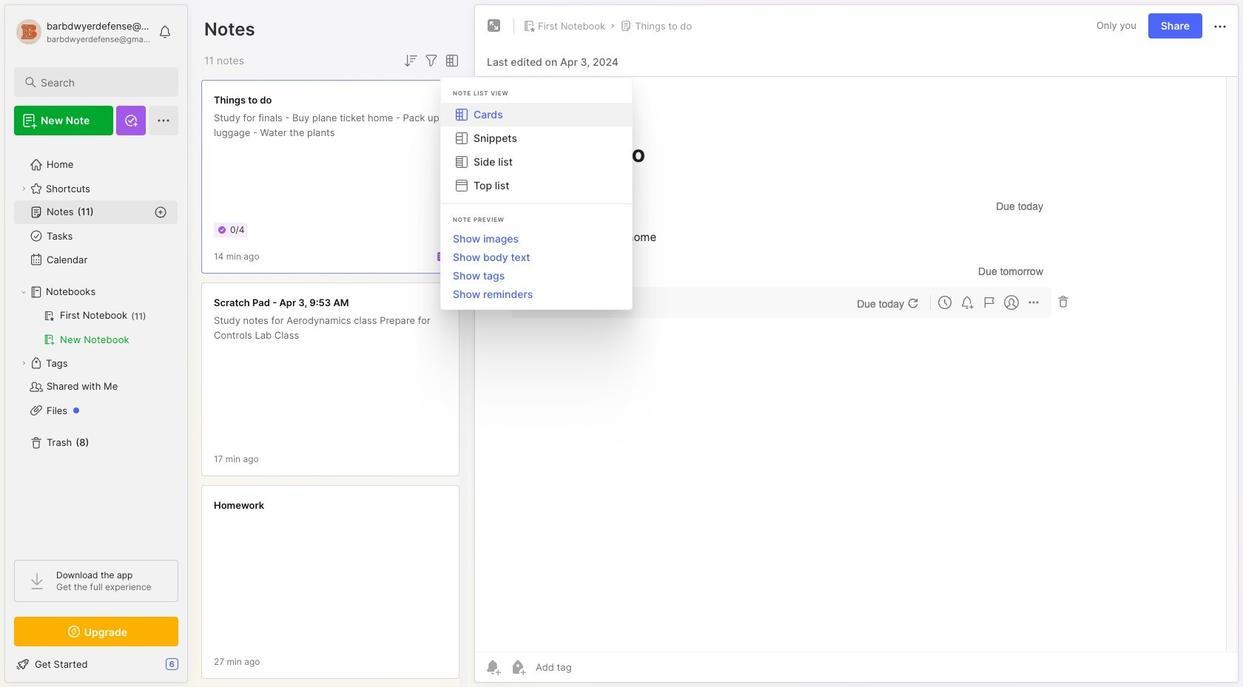 Task type: locate. For each thing, give the bounding box(es) containing it.
group
[[14, 304, 178, 352]]

dropdown list menu
[[441, 103, 632, 198], [441, 229, 632, 303]]

More actions field
[[1212, 16, 1229, 35]]

expand tags image
[[19, 359, 28, 368]]

Help and Learning task checklist field
[[5, 653, 187, 676]]

None search field
[[41, 73, 165, 91]]

1 dropdown list menu from the top
[[441, 103, 632, 198]]

menu item
[[441, 103, 632, 127]]

tree
[[5, 144, 187, 547]]

add tag image
[[509, 659, 527, 676]]

tree inside main element
[[5, 144, 187, 547]]

0 vertical spatial dropdown list menu
[[441, 103, 632, 198]]

click to collapse image
[[187, 660, 198, 678]]

add a reminder image
[[484, 659, 502, 676]]

1 vertical spatial dropdown list menu
[[441, 229, 632, 303]]

View options field
[[440, 52, 461, 70]]

Search text field
[[41, 75, 165, 90]]

add filters image
[[423, 52, 440, 70]]

expand note image
[[485, 17, 503, 35]]



Task type: describe. For each thing, give the bounding box(es) containing it.
Add filters field
[[423, 52, 440, 70]]

none search field inside main element
[[41, 73, 165, 91]]

main element
[[0, 0, 192, 688]]

expand notebooks image
[[19, 288, 28, 297]]

note window element
[[474, 4, 1239, 687]]

Note Editor text field
[[475, 76, 1238, 652]]

more actions image
[[1212, 18, 1229, 35]]

2 dropdown list menu from the top
[[441, 229, 632, 303]]

group inside main element
[[14, 304, 178, 352]]

Account field
[[14, 17, 151, 47]]

Sort options field
[[402, 52, 420, 70]]

Add tag field
[[534, 661, 646, 674]]



Task type: vqa. For each thing, say whether or not it's contained in the screenshot.
group inside Main element
yes



